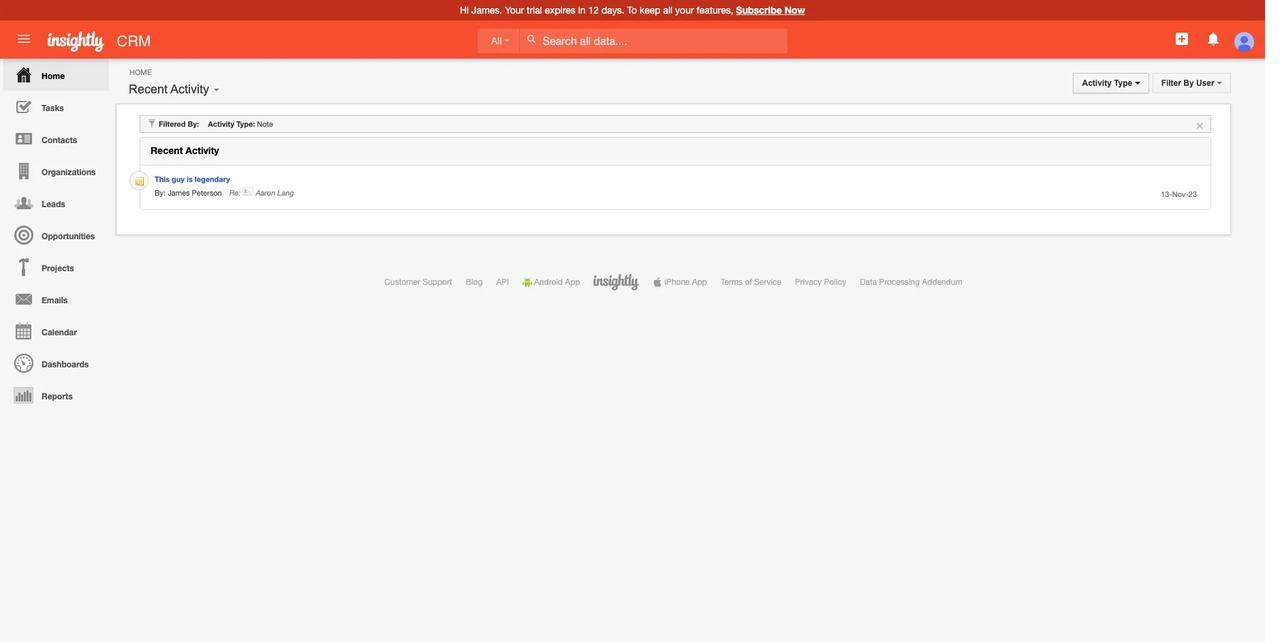 Task type: locate. For each thing, give the bounding box(es) containing it.
type
[[1115, 78, 1133, 88]]

this guy is legendary
[[155, 174, 230, 183]]

now
[[785, 4, 806, 16]]

12
[[589, 5, 599, 16]]

by: down this
[[155, 189, 166, 197]]

filtered
[[159, 119, 186, 128]]

blog
[[466, 277, 483, 287]]

13-
[[1162, 190, 1173, 198]]

terms of service link
[[721, 277, 782, 287]]

recent activity inside button
[[129, 82, 209, 96]]

2 app from the left
[[692, 277, 707, 287]]

activity type: note
[[208, 119, 273, 128]]

data
[[860, 277, 877, 287]]

0 horizontal spatial by:
[[155, 189, 166, 197]]

customer
[[385, 277, 421, 287]]

home down crm
[[130, 68, 152, 76]]

1 vertical spatial by:
[[155, 189, 166, 197]]

data processing addendum link
[[860, 277, 963, 287]]

by: right filtered
[[188, 119, 199, 128]]

policy
[[825, 277, 847, 287]]

features,
[[697, 5, 734, 16]]

aaron lang
[[256, 188, 294, 197]]

api
[[497, 277, 509, 287]]

home
[[130, 68, 152, 76], [42, 71, 65, 81]]

13-nov-23
[[1162, 190, 1198, 198]]

lang
[[278, 188, 294, 197]]

activity up filtered by:
[[170, 82, 209, 96]]

recent
[[129, 82, 168, 96], [151, 145, 183, 156]]

app for iphone app
[[692, 277, 707, 287]]

your
[[505, 5, 524, 16]]

0 horizontal spatial home
[[42, 71, 65, 81]]

activity inside button
[[170, 82, 209, 96]]

recent activity
[[129, 82, 209, 96], [151, 145, 219, 156]]

keep
[[640, 5, 661, 16]]

recent activity up filtered
[[129, 82, 209, 96]]

opportunities link
[[3, 219, 109, 251]]

hi
[[460, 5, 469, 16]]

recent activity down filtered by:
[[151, 145, 219, 156]]

app
[[565, 277, 580, 287], [692, 277, 707, 287]]

privacy policy
[[795, 277, 847, 287]]

note image
[[134, 176, 145, 187]]

home link
[[3, 59, 109, 91]]

0 vertical spatial recent activity
[[129, 82, 209, 96]]

0 horizontal spatial app
[[565, 277, 580, 287]]

note
[[257, 120, 273, 128]]

app right android on the left of the page
[[565, 277, 580, 287]]

this
[[155, 174, 170, 183]]

emails link
[[3, 283, 109, 315]]

projects
[[42, 263, 74, 273]]

to
[[627, 5, 637, 16]]

white image
[[527, 34, 536, 44]]

filter by user link
[[1153, 73, 1232, 93]]

tasks
[[42, 103, 64, 113]]

activity type link
[[1074, 73, 1150, 93]]

1 horizontal spatial by:
[[188, 119, 199, 128]]

all link
[[478, 29, 519, 53]]

api link
[[497, 277, 509, 287]]

recent up filter icon in the left top of the page
[[129, 82, 168, 96]]

activity up this guy is legendary link at top
[[186, 145, 219, 156]]

addendum
[[923, 277, 963, 287]]

data processing addendum
[[860, 277, 963, 287]]

privacy
[[795, 277, 822, 287]]

blog link
[[466, 277, 483, 287]]

of
[[745, 277, 752, 287]]

activity
[[1083, 78, 1112, 88], [170, 82, 209, 96], [208, 119, 234, 128], [186, 145, 219, 156]]

0 vertical spatial by:
[[188, 119, 199, 128]]

1 app from the left
[[565, 277, 580, 287]]

0 vertical spatial recent
[[129, 82, 168, 96]]

1 horizontal spatial home
[[130, 68, 152, 76]]

customer support link
[[385, 277, 452, 287]]

home up the tasks link
[[42, 71, 65, 81]]

this guy is legendary link
[[155, 174, 230, 183]]

customer support
[[385, 277, 452, 287]]

guy
[[172, 174, 185, 183]]

peterson
[[192, 189, 222, 197]]

recent activity button
[[124, 79, 214, 100]]

organizations link
[[3, 155, 109, 187]]

navigation
[[0, 59, 109, 411]]

contacts link
[[3, 123, 109, 155]]

james.
[[472, 5, 503, 16]]

expires
[[545, 5, 576, 16]]

× link
[[1196, 116, 1204, 132]]

app right iphone
[[692, 277, 707, 287]]

crm
[[117, 33, 151, 50]]

recent down filtered
[[151, 145, 183, 156]]

emails
[[42, 295, 68, 305]]

1 horizontal spatial app
[[692, 277, 707, 287]]

filter
[[1162, 78, 1182, 88]]

by
[[1184, 78, 1195, 88]]

by:
[[188, 119, 199, 128], [155, 189, 166, 197]]

terms
[[721, 277, 743, 287]]

activity left type
[[1083, 78, 1112, 88]]



Task type: describe. For each thing, give the bounding box(es) containing it.
dashboards
[[42, 359, 89, 369]]

app for android app
[[565, 277, 580, 287]]

aaron
[[256, 188, 276, 197]]

support
[[423, 277, 452, 287]]

iphone app link
[[653, 277, 707, 287]]

iphone
[[665, 277, 690, 287]]

filter by user
[[1162, 78, 1217, 88]]

Search all data.... text field
[[519, 29, 788, 53]]

projects link
[[3, 251, 109, 283]]

opportunities
[[42, 231, 95, 241]]

iphone app
[[665, 277, 707, 287]]

processing
[[880, 277, 920, 287]]

your
[[676, 5, 694, 16]]

23
[[1189, 190, 1198, 198]]

calendar link
[[3, 315, 109, 347]]

activity left "type:"
[[208, 119, 234, 128]]

leads link
[[3, 187, 109, 219]]

all
[[491, 35, 502, 46]]

re:
[[229, 188, 241, 197]]

1 vertical spatial recent activity
[[151, 145, 219, 156]]

×
[[1196, 116, 1204, 132]]

service
[[755, 277, 782, 287]]

tasks link
[[3, 91, 109, 123]]

in
[[579, 5, 586, 16]]

nov-
[[1173, 190, 1189, 198]]

all
[[664, 5, 673, 16]]

james
[[168, 189, 190, 197]]

dashboards link
[[3, 347, 109, 379]]

android app
[[534, 277, 580, 287]]

by: james peterson
[[155, 189, 222, 197]]

notifications image
[[1206, 31, 1222, 47]]

navigation containing home
[[0, 59, 109, 411]]

is
[[187, 174, 193, 183]]

android app link
[[523, 277, 580, 287]]

organizations
[[42, 167, 96, 177]]

legendary
[[195, 174, 230, 183]]

reports
[[42, 391, 73, 401]]

contacts
[[42, 135, 77, 145]]

type:
[[236, 119, 255, 128]]

reports link
[[3, 379, 109, 411]]

1 vertical spatial recent
[[151, 145, 183, 156]]

hi james. your trial expires in 12 days. to keep all your features, subscribe now
[[460, 4, 806, 16]]

recent inside the "recent activity" button
[[129, 82, 168, 96]]

activity type
[[1083, 78, 1135, 88]]

privacy policy link
[[795, 277, 847, 287]]

calendar
[[42, 327, 77, 337]]

days.
[[602, 5, 625, 16]]

contact image
[[243, 186, 254, 197]]

aaron lang link
[[256, 188, 294, 197]]

subscribe
[[737, 4, 782, 16]]

android
[[534, 277, 563, 287]]

trial
[[527, 5, 542, 16]]

leads
[[42, 199, 65, 209]]

subscribe now link
[[737, 4, 806, 16]]

user
[[1197, 78, 1215, 88]]

terms of service
[[721, 277, 782, 287]]

filtered by:
[[159, 119, 199, 128]]

filter image
[[147, 119, 157, 128]]



Task type: vqa. For each thing, say whether or not it's contained in the screenshot.
search all data.... text field
yes



